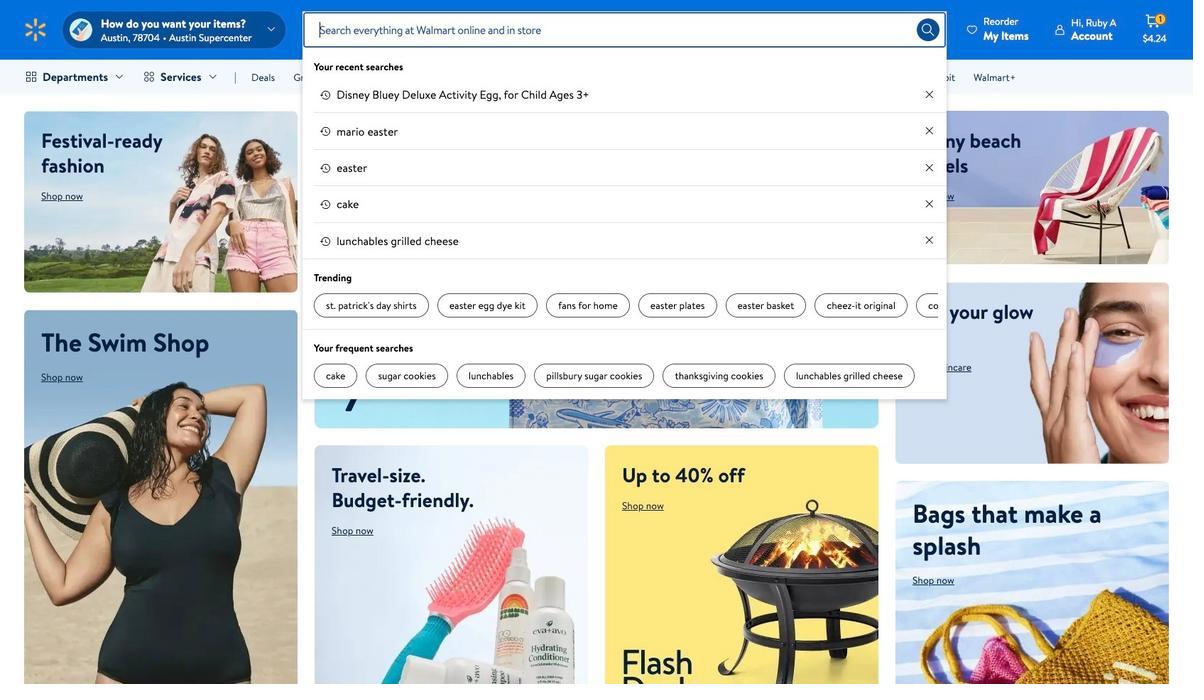 Task type: locate. For each thing, give the bounding box(es) containing it.
group
[[303, 60, 947, 259]]

1 vertical spatial clear query image
[[924, 162, 935, 173]]

group inside walmart site-wide search box
[[303, 60, 947, 259]]

2 clear query image from the top
[[924, 162, 935, 173]]

clear search field text image
[[887, 21, 904, 38]]

Walmart Site-Wide search field
[[303, 11, 1044, 399]]

0 vertical spatial clear query image
[[924, 125, 935, 137]]

clear query image
[[924, 125, 935, 137], [924, 198, 935, 210]]

2 vertical spatial clear query image
[[924, 235, 935, 246]]

1 clear query image from the top
[[924, 89, 935, 100]]

 image
[[70, 18, 92, 41]]

3 clear query image from the top
[[924, 235, 935, 246]]

clear query image
[[924, 89, 935, 100], [924, 162, 935, 173], [924, 235, 935, 246]]

0 vertical spatial clear query image
[[924, 89, 935, 100]]

search icon image
[[921, 23, 935, 37]]

trending element
[[308, 288, 1044, 320]]

1 clear query image from the top
[[924, 125, 935, 137]]

list box
[[303, 60, 1044, 394]]

1 vertical spatial clear query image
[[924, 198, 935, 210]]



Task type: vqa. For each thing, say whether or not it's contained in the screenshot.
the online at the bottom left of the page
no



Task type: describe. For each thing, give the bounding box(es) containing it.
your frequent searches element
[[308, 358, 938, 391]]

Search search field
[[303, 11, 947, 48]]

trending group
[[303, 259, 1044, 323]]

2 clear query image from the top
[[924, 198, 935, 210]]

walmart homepage image
[[23, 17, 48, 43]]

your frequent searches group
[[303, 329, 947, 394]]



